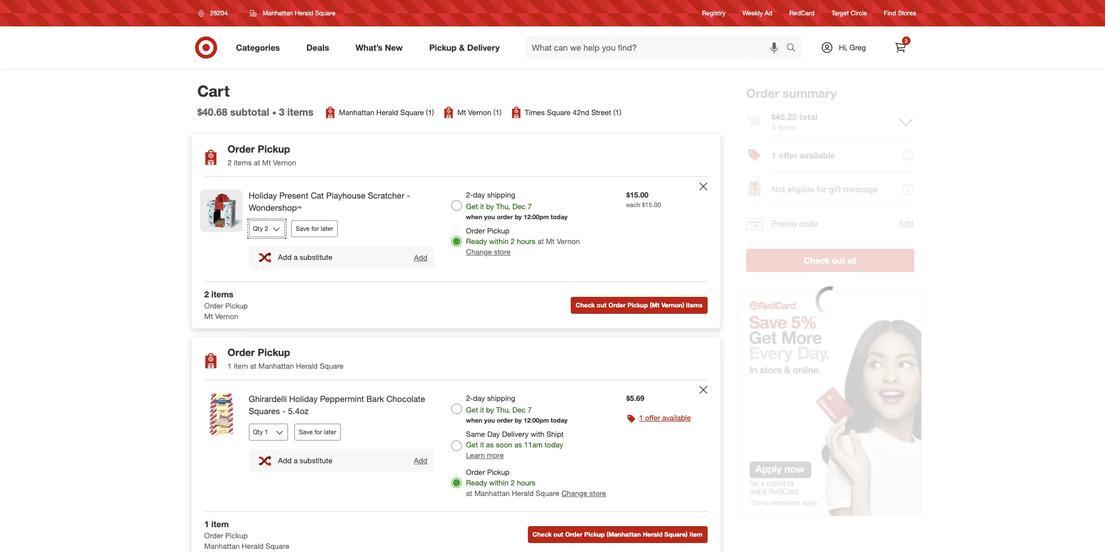 Task type: vqa. For each thing, say whether or not it's contained in the screenshot.
Finds
no



Task type: locate. For each thing, give the bounding box(es) containing it.
get for ghirardelli holiday peppermint bark chocolate squares - 5.4oz
[[466, 405, 478, 414]]

0 vertical spatial save for later
[[296, 225, 333, 233]]

thu, for ghirardelli holiday peppermint bark chocolate squares - 5.4oz
[[496, 405, 510, 414]]

12:00pm up the with
[[524, 416, 549, 424]]

vernon inside order pickup 2 items at mt vernon
[[273, 158, 296, 167]]

1 vertical spatial for
[[311, 225, 319, 233]]

0 vertical spatial save
[[296, 225, 310, 233]]

2 when from the top
[[466, 416, 483, 424]]

7 up the with
[[528, 405, 532, 414]]

manhattan
[[263, 9, 293, 17], [339, 108, 374, 117], [259, 362, 294, 371], [475, 489, 510, 498], [204, 542, 240, 551]]

0 vertical spatial thu,
[[496, 202, 510, 211]]

2 dec from the top
[[513, 405, 526, 414]]

0 vertical spatial substitute
[[300, 253, 332, 262]]

for left gift
[[817, 184, 827, 195]]

0 vertical spatial get
[[466, 202, 478, 211]]

substitute for wondershop™
[[300, 253, 332, 262]]

square inside order pickup ready within 2 hours at manhattan herald square change store
[[536, 489, 560, 498]]

order up order pickup ready within 2 hours at mt vernon change store
[[497, 213, 513, 221]]

for
[[817, 184, 827, 195], [311, 225, 319, 233], [315, 428, 322, 436]]

0 horizontal spatial (1)
[[426, 108, 434, 117]]

offer
[[779, 150, 797, 161], [645, 413, 660, 422]]

items
[[287, 106, 314, 118], [234, 158, 252, 167], [211, 289, 234, 300], [686, 301, 703, 309]]

1 vertical spatial -
[[282, 406, 286, 417]]

you up day
[[484, 416, 495, 424]]

today up shipt
[[551, 416, 568, 424]]

mt inside 2 items order pickup mt vernon
[[204, 312, 213, 321]]

0 horizontal spatial -
[[282, 406, 286, 417]]

cart item ready to fulfill group containing ghirardelli holiday peppermint bark chocolate squares - 5.4oz
[[192, 381, 720, 512]]

delivery inside same day delivery with shipt get it as soon as 11am today learn more
[[502, 430, 529, 439]]

1 within from the top
[[489, 237, 509, 246]]

1 thu, from the top
[[496, 202, 510, 211]]

change store button
[[466, 247, 511, 257], [562, 488, 606, 499]]

2 add a substitute from the top
[[278, 456, 332, 465]]

0 horizontal spatial check
[[533, 531, 552, 539]]

1 vertical spatial offer
[[645, 413, 660, 422]]

thu, up order pickup ready within 2 hours at mt vernon change store
[[496, 202, 510, 211]]

pickup inside 2 items order pickup mt vernon
[[225, 301, 248, 310]]

vernon)
[[662, 301, 685, 309]]

check for check out order pickup (manhattan herald square) item
[[533, 531, 552, 539]]

all
[[847, 255, 857, 266]]

1 a from the top
[[294, 253, 298, 262]]

herald inside button
[[643, 531, 663, 539]]

for down holiday present cat playhouse scratcher - wondershop™
[[311, 225, 319, 233]]

out for check out all
[[832, 255, 845, 266]]

cart item ready to fulfill group for items
[[192, 177, 720, 282]]

when for ghirardelli holiday peppermint bark chocolate squares - 5.4oz
[[466, 416, 483, 424]]

1 get from the top
[[466, 202, 478, 211]]

2- for ghirardelli holiday peppermint bark chocolate squares - 5.4oz
[[466, 394, 473, 403]]

target circle link
[[832, 9, 867, 18]]

save for later button down holiday present cat playhouse scratcher - wondershop™
[[291, 220, 338, 237]]

1 order from the top
[[497, 213, 513, 221]]

1 horizontal spatial holiday
[[289, 394, 318, 404]]

0 vertical spatial offer
[[779, 150, 797, 161]]

1 2-day shipping get it by thu, dec 7 when you order by 12:00pm today from the top
[[466, 190, 568, 221]]

2 vertical spatial out
[[554, 531, 564, 539]]

dec up same day delivery with shipt get it as soon as 11am today learn more
[[513, 405, 526, 414]]

pickup inside 1 item order pickup manhattan herald square
[[225, 531, 248, 540]]

0 horizontal spatial available
[[663, 413, 691, 422]]

2 vertical spatial item
[[690, 531, 703, 539]]

2 inside 2 items order pickup mt vernon
[[204, 289, 209, 300]]

0 horizontal spatial delivery
[[467, 42, 500, 53]]

(1) left times
[[494, 108, 502, 117]]

herald inside order pickup ready within 2 hours at manhattan herald square change store
[[512, 489, 534, 498]]

2 order from the top
[[497, 416, 513, 424]]

0 vertical spatial 1 offer available button
[[746, 139, 914, 173]]

today inside same day delivery with shipt get it as soon as 11am today learn more
[[545, 440, 563, 449]]

check inside button
[[804, 255, 830, 266]]

dec for holiday present cat playhouse scratcher - wondershop™
[[513, 202, 526, 211]]

ghirardelli holiday peppermint bark chocolate squares - 5.4oz
[[249, 394, 425, 417]]

order inside order pickup 1 item at manhattan herald square
[[228, 346, 255, 359]]

dec for ghirardelli holiday peppermint bark chocolate squares - 5.4oz
[[513, 405, 526, 414]]

2 vertical spatial for
[[315, 428, 322, 436]]

Store pickup radio
[[451, 236, 462, 247], [451, 478, 462, 488]]

1 store pickup radio from the top
[[451, 236, 462, 247]]

get
[[466, 202, 478, 211], [466, 405, 478, 414], [466, 440, 478, 449]]

times square 42nd street (1)
[[525, 108, 622, 117]]

1 hours from the top
[[517, 237, 536, 246]]

add button
[[898, 217, 914, 230], [414, 253, 428, 263], [414, 456, 428, 466]]

shipping up day
[[487, 394, 516, 403]]

check
[[804, 255, 830, 266], [576, 301, 595, 309], [533, 531, 552, 539]]

0 vertical spatial store
[[494, 247, 511, 256]]

not
[[772, 184, 785, 195]]

order pickup ready within 2 hours at mt vernon change store
[[466, 226, 580, 256]]

2 2- from the top
[[466, 394, 473, 403]]

add a substitute
[[278, 253, 332, 262], [278, 456, 332, 465]]

1 vertical spatial get
[[466, 405, 478, 414]]

vernon inside 2 items order pickup mt vernon
[[215, 312, 238, 321]]

shipping up order pickup ready within 2 hours at mt vernon change store
[[487, 190, 516, 199]]

11am
[[524, 440, 543, 449]]

delivery right & on the left top of the page
[[467, 42, 500, 53]]

1 when from the top
[[466, 213, 483, 221]]

square)
[[665, 531, 688, 539]]

1 vertical spatial 2-day shipping get it by thu, dec 7 when you order by 12:00pm today
[[466, 394, 568, 424]]

1 vertical spatial out
[[597, 301, 607, 309]]

save for wondershop™
[[296, 225, 310, 233]]

day
[[487, 430, 500, 439]]

pickup & delivery link
[[420, 36, 513, 59]]

1 offer available button
[[746, 139, 914, 173], [639, 413, 691, 423]]

save for later down holiday present cat playhouse scratcher - wondershop™
[[296, 225, 333, 233]]

2 inside order pickup ready within 2 hours at manhattan herald square change store
[[511, 478, 515, 487]]

1 offer available up eligible
[[772, 150, 835, 161]]

for down ghirardelli holiday peppermint bark chocolate squares - 5.4oz
[[315, 428, 322, 436]]

None radio
[[451, 200, 462, 211], [451, 404, 462, 414], [451, 441, 462, 451], [451, 200, 462, 211], [451, 404, 462, 414], [451, 441, 462, 451]]

manhattan herald square
[[263, 9, 336, 17]]

chocolate
[[386, 394, 425, 404]]

you
[[484, 213, 495, 221], [484, 416, 495, 424]]

0 horizontal spatial as
[[486, 440, 494, 449]]

0 vertical spatial when
[[466, 213, 483, 221]]

manhattan inside dropdown button
[[263, 9, 293, 17]]

as
[[486, 440, 494, 449], [514, 440, 522, 449]]

1 horizontal spatial -
[[407, 190, 410, 201]]

7 up order pickup ready within 2 hours at mt vernon change store
[[528, 202, 532, 211]]

vernon
[[468, 108, 492, 117], [273, 158, 296, 167], [557, 237, 580, 246], [215, 312, 238, 321]]

- right scratcher
[[407, 190, 410, 201]]

0 vertical spatial a
[[294, 253, 298, 262]]

0 vertical spatial holiday
[[249, 190, 277, 201]]

add a substitute for -
[[278, 456, 332, 465]]

within inside order pickup ready within 2 hours at mt vernon change store
[[489, 237, 509, 246]]

12:00pm up order pickup ready within 2 hours at mt vernon change store
[[524, 213, 549, 221]]

3 items
[[279, 106, 314, 118]]

check out order pickup (manhattan herald square) item
[[533, 531, 703, 539]]

1 offer available button down $5.69
[[639, 413, 691, 423]]

ready inside order pickup ready within 2 hours at manhattan herald square change store
[[466, 478, 487, 487]]

2 cart item ready to fulfill group from the top
[[192, 381, 720, 512]]

ready inside order pickup ready within 2 hours at mt vernon change store
[[466, 237, 487, 246]]

2-day shipping get it by thu, dec 7 when you order by 12:00pm today up the with
[[466, 394, 568, 424]]

0 horizontal spatial 1 offer available
[[639, 413, 691, 422]]

out
[[832, 255, 845, 266], [597, 301, 607, 309], [554, 531, 564, 539]]

2 it from the top
[[480, 405, 484, 414]]

1 offer available button up gift
[[746, 139, 914, 173]]

substitute
[[300, 253, 332, 262], [300, 456, 332, 465]]

0 vertical spatial change store button
[[466, 247, 511, 257]]

3 down the stores
[[905, 38, 908, 44]]

1 horizontal spatial out
[[597, 301, 607, 309]]

0 horizontal spatial change store button
[[466, 247, 511, 257]]

2 7 from the top
[[528, 405, 532, 414]]

1 vertical spatial when
[[466, 416, 483, 424]]

weekly ad link
[[743, 9, 773, 18]]

order summary
[[746, 86, 837, 100]]

as right soon
[[514, 440, 522, 449]]

0 vertical spatial store pickup radio
[[451, 236, 462, 247]]

1 horizontal spatial as
[[514, 440, 522, 449]]

2 store pickup radio from the top
[[451, 478, 462, 488]]

1 vertical spatial within
[[489, 478, 509, 487]]

1 vertical spatial ready
[[466, 478, 487, 487]]

shipping for ghirardelli holiday peppermint bark chocolate squares - 5.4oz
[[487, 394, 516, 403]]

hours inside order pickup ready within 2 hours at mt vernon change store
[[517, 237, 536, 246]]

1 substitute from the top
[[300, 253, 332, 262]]

0 vertical spatial delivery
[[467, 42, 500, 53]]

shipping
[[487, 190, 516, 199], [487, 394, 516, 403]]

2 horizontal spatial (1)
[[614, 108, 622, 117]]

2 vertical spatial get
[[466, 440, 478, 449]]

3 it from the top
[[480, 440, 484, 449]]

2-
[[466, 190, 473, 199], [466, 394, 473, 403]]

(1) left mt vernon (1)
[[426, 108, 434, 117]]

pickup inside order pickup 2 items at mt vernon
[[258, 143, 290, 155]]

1 shipping from the top
[[487, 190, 516, 199]]

0 vertical spatial later
[[321, 225, 333, 233]]

0 vertical spatial 2-
[[466, 190, 473, 199]]

change inside order pickup ready within 2 hours at mt vernon change store
[[466, 247, 492, 256]]

3 right subtotal at the left top of the page
[[279, 106, 285, 118]]

2 vertical spatial today
[[545, 440, 563, 449]]

herald inside order pickup 1 item at manhattan herald square
[[296, 362, 318, 371]]

$40.68
[[197, 106, 228, 118]]

0 vertical spatial 2-day shipping get it by thu, dec 7 when you order by 12:00pm today
[[466, 190, 568, 221]]

1 dec from the top
[[513, 202, 526, 211]]

1 you from the top
[[484, 213, 495, 221]]

1 it from the top
[[480, 202, 484, 211]]

3 (1) from the left
[[614, 108, 622, 117]]

1 horizontal spatial available
[[800, 150, 835, 161]]

1 offer available
[[772, 150, 835, 161], [639, 413, 691, 422]]

holiday inside ghirardelli holiday peppermint bark chocolate squares - 5.4oz
[[289, 394, 318, 404]]

thu,
[[496, 202, 510, 211], [496, 405, 510, 414]]

save for later down 5.4oz
[[299, 428, 336, 436]]

later down ghirardelli holiday peppermint bark chocolate squares - 5.4oz
[[324, 428, 336, 436]]

save for later button for cat
[[291, 220, 338, 237]]

holiday up wondershop™ at left top
[[249, 190, 277, 201]]

add button for holiday present cat playhouse scratcher - wondershop™
[[414, 253, 428, 263]]

1 vertical spatial item
[[211, 519, 229, 530]]

2 vertical spatial add button
[[414, 456, 428, 466]]

1 12:00pm from the top
[[524, 213, 549, 221]]

- inside holiday present cat playhouse scratcher - wondershop™
[[407, 190, 410, 201]]

manhattan inside order pickup 1 item at manhattan herald square
[[259, 362, 294, 371]]

2 horizontal spatial check
[[804, 255, 830, 266]]

0 vertical spatial 3
[[905, 38, 908, 44]]

2 within from the top
[[489, 478, 509, 487]]

it for ghirardelli holiday peppermint bark chocolate squares - 5.4oz
[[480, 405, 484, 414]]

order inside 2 items order pickup mt vernon
[[204, 301, 223, 310]]

1 vertical spatial 3
[[279, 106, 285, 118]]

$15.00 right each
[[642, 201, 661, 209]]

mt inside order pickup ready within 2 hours at mt vernon change store
[[546, 237, 555, 246]]

0 vertical spatial dec
[[513, 202, 526, 211]]

2 2-day shipping get it by thu, dec 7 when you order by 12:00pm today from the top
[[466, 394, 568, 424]]

find stores
[[884, 9, 916, 17]]

substitute for -
[[300, 456, 332, 465]]

1 horizontal spatial check
[[576, 301, 595, 309]]

0 vertical spatial cart item ready to fulfill group
[[192, 177, 720, 282]]

change
[[466, 247, 492, 256], [562, 489, 588, 498]]

pickup inside order pickup ready within 2 hours at manhattan herald square change store
[[487, 468, 510, 477]]

at inside order pickup ready within 2 hours at manhattan herald square change store
[[466, 489, 473, 498]]

street
[[592, 108, 611, 117]]

items inside button
[[686, 301, 703, 309]]

thu, for holiday present cat playhouse scratcher - wondershop™
[[496, 202, 510, 211]]

2 vertical spatial it
[[480, 440, 484, 449]]

save for -
[[299, 428, 313, 436]]

it for holiday present cat playhouse scratcher - wondershop™
[[480, 202, 484, 211]]

holiday inside holiday present cat playhouse scratcher - wondershop™
[[249, 190, 277, 201]]

hours
[[517, 237, 536, 246], [517, 478, 536, 487]]

$15.00
[[627, 190, 649, 199], [642, 201, 661, 209]]

pickup
[[429, 42, 457, 53], [258, 143, 290, 155], [487, 226, 510, 235], [628, 301, 648, 309], [225, 301, 248, 310], [258, 346, 290, 359], [487, 468, 510, 477], [584, 531, 605, 539], [225, 531, 248, 540]]

mt
[[458, 108, 466, 117], [262, 158, 271, 167], [546, 237, 555, 246], [204, 312, 213, 321]]

0 horizontal spatial store
[[494, 247, 511, 256]]

cart item ready to fulfill group containing holiday present cat playhouse scratcher - wondershop™
[[192, 177, 720, 282]]

out inside button
[[832, 255, 845, 266]]

2 hours from the top
[[517, 478, 536, 487]]

1 horizontal spatial (1)
[[494, 108, 502, 117]]

day for ghirardelli holiday peppermint bark chocolate squares - 5.4oz
[[473, 394, 485, 403]]

later
[[321, 225, 333, 233], [324, 428, 336, 436]]

add a substitute for wondershop™
[[278, 253, 332, 262]]

(1) right street
[[614, 108, 622, 117]]

-
[[407, 190, 410, 201], [282, 406, 286, 417]]

hours inside order pickup ready within 2 hours at manhattan herald square change store
[[517, 478, 536, 487]]

mt vernon (1)
[[458, 108, 502, 117]]

cart item ready to fulfill group
[[192, 177, 720, 282], [192, 381, 720, 512]]

1 vertical spatial store pickup radio
[[451, 478, 462, 488]]

3 inside 3 link
[[905, 38, 908, 44]]

target redcard save 5% get more every day. in store & online. apply now for a credit or debit redcard. *some restrictions apply. image
[[738, 291, 922, 517]]

at
[[254, 158, 260, 167], [538, 237, 544, 246], [250, 362, 257, 371], [466, 489, 473, 498]]

(1)
[[426, 108, 434, 117], [494, 108, 502, 117], [614, 108, 622, 117]]

1 7 from the top
[[528, 202, 532, 211]]

1 vertical spatial check
[[576, 301, 595, 309]]

day
[[473, 190, 485, 199], [473, 394, 485, 403]]

at inside order pickup 2 items at mt vernon
[[254, 158, 260, 167]]

you up order pickup ready within 2 hours at mt vernon change store
[[484, 213, 495, 221]]

thu, up day
[[496, 405, 510, 414]]

playhouse
[[326, 190, 366, 201]]

0 vertical spatial you
[[484, 213, 495, 221]]

2 horizontal spatial item
[[690, 531, 703, 539]]

1 vertical spatial store
[[590, 489, 606, 498]]

2-day shipping get it by thu, dec 7 when you order by 12:00pm today for ghirardelli holiday peppermint bark chocolate squares - 5.4oz
[[466, 394, 568, 424]]

2 get from the top
[[466, 405, 478, 414]]

$5.69
[[627, 394, 645, 403]]

2 you from the top
[[484, 416, 495, 424]]

0 vertical spatial save for later button
[[291, 220, 338, 237]]

today down shipt
[[545, 440, 563, 449]]

subtotal
[[230, 106, 269, 118]]

list
[[324, 106, 622, 119]]

1 horizontal spatial item
[[234, 362, 248, 371]]

ghirardelli holiday peppermint bark chocolate squares - 5.4oz image
[[200, 393, 242, 436]]

0 horizontal spatial 3
[[279, 106, 285, 118]]

check out order pickup (mt vernon) items
[[576, 301, 703, 309]]

it
[[480, 202, 484, 211], [480, 405, 484, 414], [480, 440, 484, 449]]

2-day shipping get it by thu, dec 7 when you order by 12:00pm today up order pickup ready within 2 hours at mt vernon change store
[[466, 190, 568, 221]]

square inside 1 item order pickup manhattan herald square
[[266, 542, 289, 551]]

as down day
[[486, 440, 494, 449]]

2 shipping from the top
[[487, 394, 516, 403]]

1 vertical spatial day
[[473, 394, 485, 403]]

0 horizontal spatial item
[[211, 519, 229, 530]]

1 vertical spatial 12:00pm
[[524, 416, 549, 424]]

0 vertical spatial 1 offer available
[[772, 150, 835, 161]]

1 vertical spatial dec
[[513, 405, 526, 414]]

weekly ad
[[743, 9, 773, 17]]

order up day
[[497, 416, 513, 424]]

1 horizontal spatial offer
[[779, 150, 797, 161]]

1 offer available down $5.69
[[639, 413, 691, 422]]

$15.00 up each
[[627, 190, 649, 199]]

0 vertical spatial check
[[804, 255, 830, 266]]

list containing manhattan herald square (1)
[[324, 106, 622, 119]]

deals
[[306, 42, 329, 53]]

square inside order pickup 1 item at manhattan herald square
[[320, 362, 344, 371]]

0 horizontal spatial 1 offer available button
[[639, 413, 691, 423]]

dec up order pickup ready within 2 hours at mt vernon change store
[[513, 202, 526, 211]]

save down present
[[296, 225, 310, 233]]

1 vertical spatial today
[[551, 416, 568, 424]]

0 vertical spatial today
[[551, 213, 568, 221]]

1 vertical spatial delivery
[[502, 430, 529, 439]]

dec
[[513, 202, 526, 211], [513, 405, 526, 414]]

1 horizontal spatial 3
[[905, 38, 908, 44]]

vernon inside order pickup ready within 2 hours at mt vernon change store
[[557, 237, 580, 246]]

- inside ghirardelli holiday peppermint bark chocolate squares - 5.4oz
[[282, 406, 286, 417]]

2 day from the top
[[473, 394, 485, 403]]

1 add a substitute from the top
[[278, 253, 332, 262]]

herald inside list
[[376, 108, 398, 117]]

0 vertical spatial 12:00pm
[[524, 213, 549, 221]]

0 vertical spatial hours
[[517, 237, 536, 246]]

2-day shipping get it by thu, dec 7 when you order by 12:00pm today for holiday present cat playhouse scratcher - wondershop™
[[466, 190, 568, 221]]

items inside 2 items order pickup mt vernon
[[211, 289, 234, 300]]

1 2- from the top
[[466, 190, 473, 199]]

get for holiday present cat playhouse scratcher - wondershop™
[[466, 202, 478, 211]]

2 thu, from the top
[[496, 405, 510, 414]]

0 vertical spatial ready
[[466, 237, 487, 246]]

order inside order pickup 2 items at mt vernon
[[228, 143, 255, 155]]

save for later for peppermint
[[299, 428, 336, 436]]

order inside order pickup ready within 2 hours at mt vernon change store
[[466, 226, 485, 235]]

what's new link
[[347, 36, 416, 59]]

1 vertical spatial hours
[[517, 478, 536, 487]]

1 horizontal spatial delivery
[[502, 430, 529, 439]]

1 cart item ready to fulfill group from the top
[[192, 177, 720, 282]]

holiday up 5.4oz
[[289, 394, 318, 404]]

1 inside order pickup 1 item at manhattan herald square
[[228, 362, 232, 371]]

3 for 3
[[905, 38, 908, 44]]

0 vertical spatial day
[[473, 190, 485, 199]]

0 horizontal spatial out
[[554, 531, 564, 539]]

0 vertical spatial within
[[489, 237, 509, 246]]

1 vertical spatial you
[[484, 416, 495, 424]]

1 vertical spatial 7
[[528, 405, 532, 414]]

2 12:00pm from the top
[[524, 416, 549, 424]]

save for later button down 5.4oz
[[294, 424, 341, 441]]

2 horizontal spatial out
[[832, 255, 845, 266]]

within inside order pickup ready within 2 hours at manhattan herald square change store
[[489, 478, 509, 487]]

1 ready from the top
[[466, 237, 487, 246]]

0 vertical spatial -
[[407, 190, 410, 201]]

save down 5.4oz
[[299, 428, 313, 436]]

1 day from the top
[[473, 190, 485, 199]]

1 vertical spatial holiday
[[289, 394, 318, 404]]

1
[[772, 150, 776, 161], [228, 362, 232, 371], [639, 413, 643, 422], [204, 519, 209, 530]]

1 horizontal spatial change
[[562, 489, 588, 498]]

2 ready from the top
[[466, 478, 487, 487]]

1 horizontal spatial 1 offer available button
[[746, 139, 914, 173]]

0 horizontal spatial change
[[466, 247, 492, 256]]

mt inside order pickup 2 items at mt vernon
[[262, 158, 271, 167]]

1 vertical spatial change
[[562, 489, 588, 498]]

2 vertical spatial check
[[533, 531, 552, 539]]

2 substitute from the top
[[300, 456, 332, 465]]

1 vertical spatial $15.00
[[642, 201, 661, 209]]

1 vertical spatial thu,
[[496, 405, 510, 414]]

0 vertical spatial out
[[832, 255, 845, 266]]

for for ghirardelli holiday peppermint bark chocolate squares - 5.4oz
[[315, 428, 322, 436]]

out for check out order pickup (mt vernon) items
[[597, 301, 607, 309]]

3 get from the top
[[466, 440, 478, 449]]

What can we help you find? suggestions appear below search field
[[526, 36, 789, 59]]

later down holiday present cat playhouse scratcher - wondershop™
[[321, 225, 333, 233]]

change inside order pickup ready within 2 hours at manhattan herald square change store
[[562, 489, 588, 498]]

- left 5.4oz
[[282, 406, 286, 417]]

delivery up soon
[[502, 430, 529, 439]]

today
[[551, 213, 568, 221], [551, 416, 568, 424], [545, 440, 563, 449]]

today up order pickup ready within 2 hours at mt vernon change store
[[551, 213, 568, 221]]

later for cat
[[321, 225, 333, 233]]

order
[[497, 213, 513, 221], [497, 416, 513, 424]]

find
[[884, 9, 896, 17]]

redcard link
[[790, 9, 815, 18]]

2 inside order pickup ready within 2 hours at mt vernon change store
[[511, 237, 515, 246]]

2 a from the top
[[294, 456, 298, 465]]



Task type: describe. For each thing, give the bounding box(es) containing it.
registry link
[[702, 9, 726, 18]]

$40.68 subtotal
[[197, 106, 269, 118]]

eligible
[[788, 184, 814, 195]]

3 for 3 items
[[279, 106, 285, 118]]

1 as from the left
[[486, 440, 494, 449]]

categories
[[236, 42, 280, 53]]

item inside order pickup 1 item at manhattan herald square
[[234, 362, 248, 371]]

items inside order pickup 2 items at mt vernon
[[234, 158, 252, 167]]

what's new
[[356, 42, 403, 53]]

2- for holiday present cat playhouse scratcher - wondershop™
[[466, 190, 473, 199]]

7 for holiday present cat playhouse scratcher - wondershop™
[[528, 202, 532, 211]]

12:00pm for ghirardelli holiday peppermint bark chocolate squares - 5.4oz
[[524, 416, 549, 424]]

change store button for store
[[466, 247, 511, 257]]

check out all button
[[746, 249, 914, 272]]

new
[[385, 42, 403, 53]]

hi,
[[839, 43, 848, 52]]

check for check out order pickup (mt vernon) items
[[576, 301, 595, 309]]

code
[[799, 218, 818, 229]]

soon
[[496, 440, 512, 449]]

order pickup 2 items at mt vernon
[[228, 143, 296, 167]]

redcard
[[790, 9, 815, 17]]

each
[[627, 201, 640, 209]]

learn more button
[[466, 450, 504, 461]]

herald inside 1 item order pickup manhattan herald square
[[242, 542, 264, 551]]

1 (1) from the left
[[426, 108, 434, 117]]

(mt
[[650, 301, 660, 309]]

at inside order pickup 1 item at manhattan herald square
[[250, 362, 257, 371]]

order pickup ready within 2 hours at manhattan herald square change store
[[466, 468, 606, 498]]

same day delivery with shipt get it as soon as 11am today learn more
[[466, 430, 564, 460]]

order pickup 1 item at manhattan herald square
[[228, 346, 344, 371]]

gift
[[829, 184, 841, 195]]

deals link
[[298, 36, 342, 59]]

today for holiday present cat playhouse scratcher - wondershop™
[[551, 213, 568, 221]]

ad
[[765, 9, 773, 17]]

7 for ghirardelli holiday peppermint bark chocolate squares - 5.4oz
[[528, 405, 532, 414]]

28204
[[210, 9, 228, 17]]

search
[[782, 43, 807, 54]]

$15.00 each $15.00
[[627, 190, 661, 209]]

target circle
[[832, 9, 867, 17]]

5.4oz
[[288, 406, 309, 417]]

manhattan herald square (1)
[[339, 108, 434, 117]]

store pickup radio for order pickup ready within 2 hours at mt vernon change store
[[451, 236, 462, 247]]

hours for mt
[[517, 237, 536, 246]]

pickup & delivery
[[429, 42, 500, 53]]

check out order pickup (mt vernon) items button
[[571, 297, 708, 314]]

hours for manhattan
[[517, 478, 536, 487]]

ready for order pickup ready within 2 hours at manhattan herald square change store
[[466, 478, 487, 487]]

1 vertical spatial 1 offer available
[[639, 413, 691, 422]]

a for wondershop™
[[294, 253, 298, 262]]

holiday present cat playhouse scratcher - wondershop™
[[249, 190, 410, 213]]

order inside order pickup ready within 2 hours at manhattan herald square change store
[[466, 468, 485, 477]]

0 vertical spatial add button
[[898, 217, 914, 230]]

shipping for holiday present cat playhouse scratcher - wondershop™
[[487, 190, 516, 199]]

manhattan herald square button
[[243, 4, 342, 23]]

ghirardelli
[[249, 394, 287, 404]]

order for holiday present cat playhouse scratcher - wondershop™
[[497, 213, 513, 221]]

1 inside 1 item order pickup manhattan herald square
[[204, 519, 209, 530]]

message
[[844, 184, 878, 195]]

within for change
[[489, 237, 509, 246]]

summary
[[783, 86, 837, 100]]

cart
[[197, 81, 230, 100]]

cat
[[311, 190, 324, 201]]

store inside order pickup ready within 2 hours at mt vernon change store
[[494, 247, 511, 256]]

ghirardelli holiday peppermint bark chocolate squares - 5.4oz link
[[249, 393, 434, 417]]

item inside 1 item order pickup manhattan herald square
[[211, 519, 229, 530]]

42nd
[[573, 108, 590, 117]]

today for ghirardelli holiday peppermint bark chocolate squares - 5.4oz
[[551, 416, 568, 424]]

target
[[832, 9, 849, 17]]

promo code
[[772, 218, 818, 229]]

3 link
[[889, 36, 912, 59]]

holiday present cat playhouse scratcher - wondershop™ link
[[249, 190, 434, 214]]

check out all
[[804, 255, 857, 266]]

pickup inside order pickup 1 item at manhattan herald square
[[258, 346, 290, 359]]

squares
[[249, 406, 280, 417]]

with
[[531, 430, 545, 439]]

manhattan inside order pickup ready within 2 hours at manhattan herald square change store
[[475, 489, 510, 498]]

check for check out all
[[804, 255, 830, 266]]

&
[[459, 42, 465, 53]]

offer inside cart item ready to fulfill group
[[645, 413, 660, 422]]

2 (1) from the left
[[494, 108, 502, 117]]

order inside 1 item order pickup manhattan herald square
[[204, 531, 223, 540]]

shipt
[[547, 430, 564, 439]]

1 vertical spatial 1 offer available button
[[639, 413, 691, 423]]

learn
[[466, 451, 485, 460]]

it inside same day delivery with shipt get it as soon as 11am today learn more
[[480, 440, 484, 449]]

more
[[487, 451, 504, 460]]

square inside dropdown button
[[315, 9, 336, 17]]

12:00pm for holiday present cat playhouse scratcher - wondershop™
[[524, 213, 549, 221]]

2 as from the left
[[514, 440, 522, 449]]

0 vertical spatial for
[[817, 184, 827, 195]]

store inside order pickup ready within 2 hours at manhattan herald square change store
[[590, 489, 606, 498]]

a for -
[[294, 456, 298, 465]]

for for holiday present cat playhouse scratcher - wondershop™
[[311, 225, 319, 233]]

2 inside order pickup 2 items at mt vernon
[[228, 158, 232, 167]]

you for ghirardelli holiday peppermint bark chocolate squares - 5.4oz
[[484, 416, 495, 424]]

peppermint
[[320, 394, 364, 404]]

same
[[466, 430, 485, 439]]

get inside same day delivery with shipt get it as soon as 11am today learn more
[[466, 440, 478, 449]]

scratcher
[[368, 190, 405, 201]]

you for holiday present cat playhouse scratcher - wondershop™
[[484, 213, 495, 221]]

not eligible for gift message
[[772, 184, 878, 195]]

ready for order pickup ready within 2 hours at mt vernon change store
[[466, 237, 487, 246]]

2 items order pickup mt vernon
[[204, 289, 248, 321]]

weekly
[[743, 9, 763, 17]]

delivery for &
[[467, 42, 500, 53]]

bark
[[367, 394, 384, 404]]

wondershop™
[[249, 202, 301, 213]]

later for peppermint
[[324, 428, 336, 436]]

holiday present cat playhouse scratcher - wondershop&#8482; image
[[200, 190, 242, 232]]

registry
[[702, 9, 726, 17]]

stores
[[898, 9, 916, 17]]

item inside button
[[690, 531, 703, 539]]

add button for ghirardelli holiday peppermint bark chocolate squares - 5.4oz
[[414, 456, 428, 466]]

28204 button
[[191, 4, 239, 23]]

0 vertical spatial $15.00
[[627, 190, 649, 199]]

manhattan inside 1 item order pickup manhattan herald square
[[204, 542, 240, 551]]

herald inside dropdown button
[[295, 9, 313, 17]]

save for later button for peppermint
[[294, 424, 341, 441]]

hi, greg
[[839, 43, 866, 52]]

day for holiday present cat playhouse scratcher - wondershop™
[[473, 190, 485, 199]]

times
[[525, 108, 545, 117]]

mt inside list
[[458, 108, 466, 117]]

when for holiday present cat playhouse scratcher - wondershop™
[[466, 213, 483, 221]]

at inside order pickup ready within 2 hours at mt vernon change store
[[538, 237, 544, 246]]

greg
[[850, 43, 866, 52]]

cart item ready to fulfill group for item
[[192, 381, 720, 512]]

change store button for change
[[562, 488, 606, 499]]

(manhattan
[[607, 531, 641, 539]]

find stores link
[[884, 9, 916, 18]]

1 item order pickup manhattan herald square
[[204, 519, 289, 551]]

manhattan inside list
[[339, 108, 374, 117]]

categories link
[[227, 36, 293, 59]]

order for ghirardelli holiday peppermint bark chocolate squares - 5.4oz
[[497, 416, 513, 424]]

save for later for cat
[[296, 225, 333, 233]]

present
[[279, 190, 308, 201]]

check out order pickup (manhattan herald square) item button
[[528, 527, 708, 544]]

circle
[[851, 9, 867, 17]]

within for square
[[489, 478, 509, 487]]

delivery for day
[[502, 430, 529, 439]]

pickup inside order pickup ready within 2 hours at mt vernon change store
[[487, 226, 510, 235]]

what's
[[356, 42, 383, 53]]

search button
[[782, 36, 807, 61]]

store pickup radio for order pickup ready within 2 hours at manhattan herald square change store
[[451, 478, 462, 488]]

out for check out order pickup (manhattan herald square) item
[[554, 531, 564, 539]]



